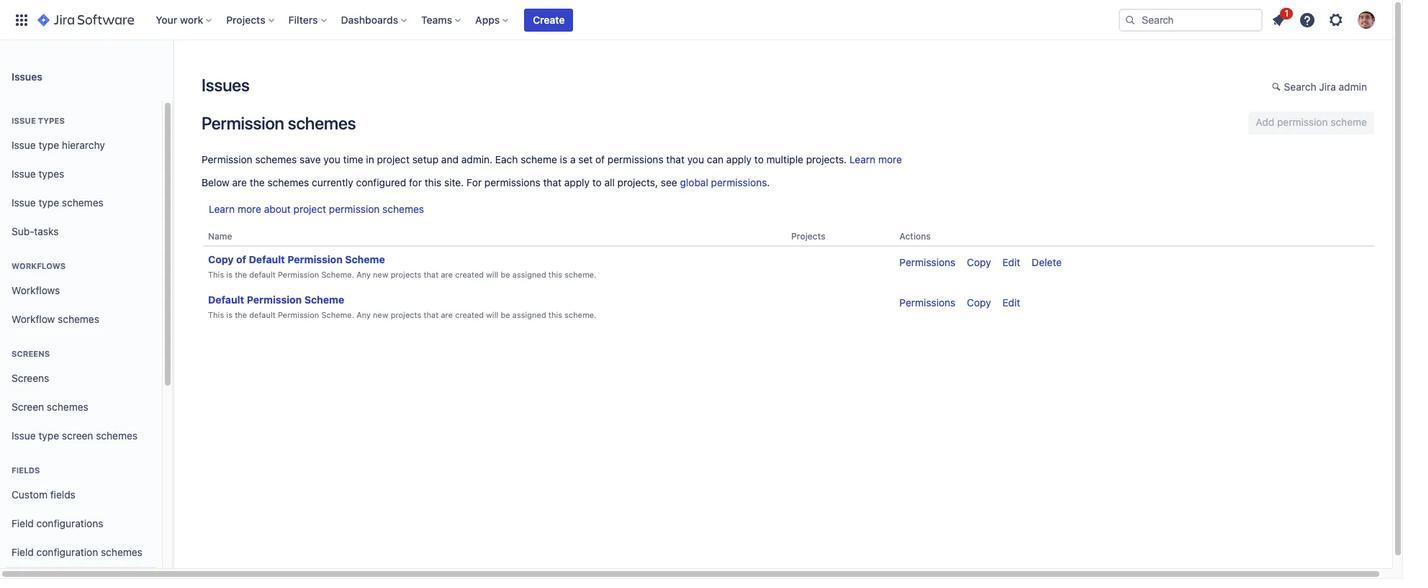 Task type: describe. For each thing, give the bounding box(es) containing it.
set
[[579, 153, 593, 166]]

for
[[409, 176, 422, 189]]

custom fields
[[12, 489, 76, 501]]

delete link
[[1032, 256, 1062, 269]]

field configurations
[[12, 518, 103, 530]]

search image
[[1125, 14, 1136, 26]]

1 horizontal spatial project
[[377, 153, 410, 166]]

sub-
[[12, 225, 34, 237]]

0 horizontal spatial apply
[[564, 176, 590, 189]]

setup
[[412, 153, 439, 166]]

issue type hierarchy
[[12, 139, 105, 151]]

2 you from the left
[[688, 153, 704, 166]]

1 edit link from the top
[[1003, 256, 1021, 269]]

created inside copy of default permission scheme this is the default permission scheme. any new projects that are created will be assigned this scheme.
[[455, 270, 484, 280]]

copy link for 1st edit "link" from the top
[[967, 256, 991, 269]]

custom
[[12, 489, 48, 501]]

screen
[[12, 401, 44, 413]]

dashboards button
[[337, 8, 413, 31]]

configuration
[[36, 546, 98, 559]]

issue type screen schemes link
[[6, 422, 156, 451]]

sub-tasks link
[[6, 217, 156, 246]]

save
[[300, 153, 321, 166]]

create button
[[525, 8, 574, 31]]

create
[[533, 13, 565, 26]]

Search field
[[1119, 8, 1263, 31]]

permission schemes
[[202, 113, 356, 133]]

permissions link for first edit "link" from the bottom
[[900, 297, 956, 309]]

1 horizontal spatial permissions
[[608, 153, 664, 166]]

multiple
[[767, 153, 804, 166]]

type for screen
[[38, 430, 59, 442]]

actions
[[900, 231, 931, 242]]

screen schemes
[[12, 401, 88, 413]]

projects inside copy of default permission scheme this is the default permission scheme. any new projects that are created will be assigned this scheme.
[[391, 270, 422, 280]]

add
[[1256, 116, 1275, 128]]

projects,
[[618, 176, 658, 189]]

scheme. inside "default permission scheme this is the default permission scheme. any new projects that are created will be assigned this scheme."
[[322, 310, 354, 320]]

projects.
[[806, 153, 847, 166]]

are inside copy of default permission scheme this is the default permission scheme. any new projects that are created will be assigned this scheme.
[[441, 270, 453, 280]]

schemes left "save"
[[255, 153, 297, 166]]

issue type hierarchy link
[[6, 131, 156, 160]]

field for field configurations
[[12, 518, 34, 530]]

fields
[[12, 466, 40, 475]]

0 vertical spatial scheme
[[1331, 116, 1368, 128]]

copy of default permission scheme this is the default permission scheme. any new projects that are created will be assigned this scheme.
[[208, 254, 597, 280]]

fields group
[[6, 451, 156, 572]]

apps button
[[471, 8, 514, 31]]

field configurations link
[[6, 510, 156, 539]]

screens for screens link
[[12, 372, 49, 384]]

0 horizontal spatial permissions
[[485, 176, 541, 189]]

are inside "default permission scheme this is the default permission scheme. any new projects that are created will be assigned this scheme."
[[441, 310, 453, 320]]

issue types group
[[6, 101, 156, 251]]

in
[[366, 153, 374, 166]]

copy for 1st edit "link" from the top permissions link
[[967, 256, 991, 269]]

that up see
[[666, 153, 685, 166]]

1 horizontal spatial more
[[879, 153, 902, 166]]

filters button
[[284, 8, 332, 31]]

any inside copy of default permission scheme this is the default permission scheme. any new projects that are created will be assigned this scheme.
[[357, 270, 371, 280]]

scheme. inside copy of default permission scheme this is the default permission scheme. any new projects that are created will be assigned this scheme.
[[322, 270, 354, 280]]

projects inside popup button
[[226, 13, 265, 26]]

issue features group
[[6, 567, 156, 580]]

fields
[[50, 489, 76, 501]]

about
[[264, 203, 291, 215]]

time
[[343, 153, 363, 166]]

.
[[767, 176, 770, 189]]

copy for first edit "link" from the bottom's permissions link
[[967, 297, 991, 309]]

is inside "default permission scheme this is the default permission scheme. any new projects that are created will be assigned this scheme."
[[226, 310, 233, 320]]

issue type schemes link
[[6, 189, 156, 217]]

that down the "permission schemes save you time in project setup and admin. each scheme is a set of permissions that you can apply to multiple projects. learn more"
[[543, 176, 562, 189]]

workflow schemes
[[12, 313, 99, 325]]

issue types
[[12, 168, 64, 180]]

default inside "default permission scheme this is the default permission scheme. any new projects that are created will be assigned this scheme."
[[249, 310, 276, 320]]

search jira admin
[[1285, 81, 1368, 93]]

issue for issue types
[[12, 116, 36, 125]]

this inside "default permission scheme this is the default permission scheme. any new projects that are created will be assigned this scheme."
[[549, 310, 562, 320]]

default permission scheme this is the default permission scheme. any new projects that are created will be assigned this scheme.
[[208, 294, 597, 320]]

1 vertical spatial learn
[[209, 203, 235, 215]]

see
[[661, 176, 678, 189]]

that inside copy of default permission scheme this is the default permission scheme. any new projects that are created will be assigned this scheme.
[[424, 270, 439, 280]]

configured
[[356, 176, 406, 189]]

jira
[[1320, 81, 1337, 93]]

0 vertical spatial this
[[425, 176, 442, 189]]

permissions for 1st edit "link" from the top permissions link
[[900, 256, 956, 269]]

0 vertical spatial the
[[250, 176, 265, 189]]

notifications image
[[1270, 11, 1288, 28]]

your work button
[[151, 8, 218, 31]]

field configuration schemes
[[12, 546, 143, 559]]

banner containing your work
[[0, 0, 1393, 40]]

scheme inside copy of default permission scheme this is the default permission scheme. any new projects that are created will be assigned this scheme.
[[345, 254, 385, 266]]

your
[[156, 13, 177, 26]]

each
[[495, 153, 518, 166]]

1
[[1285, 8, 1289, 18]]

sub-tasks
[[12, 225, 59, 237]]

below
[[202, 176, 230, 189]]

types
[[38, 116, 65, 125]]

issue types
[[12, 116, 65, 125]]

screens for screens group
[[12, 349, 50, 359]]

search
[[1285, 81, 1317, 93]]

0 vertical spatial of
[[596, 153, 605, 166]]

below are the schemes currently configured for this site. for permissions that apply to all projects, see global permissions .
[[202, 176, 770, 189]]

1 horizontal spatial issues
[[202, 75, 250, 95]]

scheme. inside copy of default permission scheme this is the default permission scheme. any new projects that are created will be assigned this scheme.
[[565, 270, 597, 280]]

the inside "default permission scheme this is the default permission scheme. any new projects that are created will be assigned this scheme."
[[235, 310, 247, 320]]

add permission scheme
[[1256, 116, 1368, 128]]

can
[[707, 153, 724, 166]]

new inside copy of default permission scheme this is the default permission scheme. any new projects that are created will be assigned this scheme.
[[373, 270, 389, 280]]

default inside "default permission scheme this is the default permission scheme. any new projects that are created will be assigned this scheme."
[[208, 294, 244, 306]]

default inside copy of default permission scheme this is the default permission scheme. any new projects that are created will be assigned this scheme.
[[249, 254, 285, 266]]

workflows link
[[6, 277, 156, 305]]

type for schemes
[[38, 196, 59, 209]]

appswitcher icon image
[[13, 11, 30, 28]]

assigned inside "default permission scheme this is the default permission scheme. any new projects that are created will be assigned this scheme."
[[513, 310, 546, 320]]

issue for issue type schemes
[[12, 196, 36, 209]]

a
[[570, 153, 576, 166]]

issue for issue type screen schemes
[[12, 430, 36, 442]]

admin.
[[461, 153, 493, 166]]

teams button
[[417, 8, 467, 31]]

for
[[467, 176, 482, 189]]

that inside "default permission scheme this is the default permission scheme. any new projects that are created will be assigned this scheme."
[[424, 310, 439, 320]]

be inside "default permission scheme this is the default permission scheme. any new projects that are created will be assigned this scheme."
[[501, 310, 510, 320]]

issue for issue types
[[12, 168, 36, 180]]

currently
[[312, 176, 353, 189]]

new inside "default permission scheme this is the default permission scheme. any new projects that are created will be assigned this scheme."
[[373, 310, 389, 320]]

copy link for first edit "link" from the bottom
[[967, 297, 991, 309]]



Task type: locate. For each thing, give the bounding box(es) containing it.
of right set
[[596, 153, 605, 166]]

1 horizontal spatial you
[[688, 153, 704, 166]]

types
[[38, 168, 64, 180]]

1 vertical spatial default
[[208, 294, 244, 306]]

1 vertical spatial project
[[294, 203, 326, 215]]

3 issue from the top
[[12, 168, 36, 180]]

0 vertical spatial created
[[455, 270, 484, 280]]

default up the default permission scheme link
[[249, 254, 285, 266]]

schemes up about
[[268, 176, 309, 189]]

hierarchy
[[62, 139, 105, 151]]

edit
[[1003, 256, 1021, 269], [1003, 297, 1021, 309]]

of up the default permission scheme link
[[236, 254, 246, 266]]

1 vertical spatial screens
[[12, 372, 49, 384]]

scheme inside "default permission scheme this is the default permission scheme. any new projects that are created will be assigned this scheme."
[[304, 294, 344, 306]]

all
[[605, 176, 615, 189]]

this inside "default permission scheme this is the default permission scheme. any new projects that are created will be assigned this scheme."
[[208, 310, 224, 320]]

2 scheme. from the top
[[565, 310, 597, 320]]

1 assigned from the top
[[513, 270, 546, 280]]

1 permissions link from the top
[[900, 256, 956, 269]]

name
[[208, 231, 232, 242]]

0 vertical spatial default
[[249, 254, 285, 266]]

your work
[[156, 13, 203, 26]]

0 horizontal spatial permission
[[329, 203, 380, 215]]

1 horizontal spatial scheme
[[345, 254, 385, 266]]

will inside "default permission scheme this is the default permission scheme. any new projects that are created will be assigned this scheme."
[[486, 310, 499, 320]]

0 horizontal spatial you
[[324, 153, 340, 166]]

1 field from the top
[[12, 518, 34, 530]]

this down name
[[208, 270, 224, 280]]

schemes up issue type screen schemes
[[47, 401, 88, 413]]

2 edit link from the top
[[1003, 297, 1021, 309]]

5 issue from the top
[[12, 430, 36, 442]]

learn
[[850, 153, 876, 166], [209, 203, 235, 215]]

1 vertical spatial apply
[[564, 176, 590, 189]]

2 field from the top
[[12, 546, 34, 559]]

teams
[[421, 13, 452, 26]]

1 vertical spatial any
[[357, 310, 371, 320]]

2 scheme. from the top
[[322, 310, 354, 320]]

0 vertical spatial edit
[[1003, 256, 1021, 269]]

0 vertical spatial default
[[249, 270, 276, 280]]

schemes right screen
[[96, 430, 138, 442]]

issue
[[12, 116, 36, 125], [12, 139, 36, 151], [12, 168, 36, 180], [12, 196, 36, 209], [12, 430, 36, 442]]

1 copy link from the top
[[967, 256, 991, 269]]

issues up issue types
[[12, 70, 42, 82]]

workflows
[[12, 261, 66, 271], [12, 284, 60, 296]]

1 vertical spatial more
[[238, 203, 261, 215]]

the
[[250, 176, 265, 189], [235, 270, 247, 280], [235, 310, 247, 320]]

1 new from the top
[[373, 270, 389, 280]]

is down name
[[226, 270, 233, 280]]

0 vertical spatial field
[[12, 518, 34, 530]]

1 you from the left
[[324, 153, 340, 166]]

default permission scheme link
[[208, 294, 344, 306]]

2 issue from the top
[[12, 139, 36, 151]]

1 be from the top
[[501, 270, 510, 280]]

this
[[425, 176, 442, 189], [549, 270, 562, 280], [549, 310, 562, 320]]

is down the default permission scheme link
[[226, 310, 233, 320]]

will inside copy of default permission scheme this is the default permission scheme. any new projects that are created will be assigned this scheme.
[[486, 270, 499, 280]]

1 vertical spatial this
[[549, 270, 562, 280]]

work
[[180, 13, 203, 26]]

1 scheme. from the top
[[322, 270, 354, 280]]

permissions
[[608, 153, 664, 166], [485, 176, 541, 189], [711, 176, 767, 189]]

1 vertical spatial assigned
[[513, 310, 546, 320]]

0 vertical spatial permissions
[[900, 256, 956, 269]]

scheme down the admin
[[1331, 116, 1368, 128]]

small image
[[1272, 81, 1284, 93]]

more left about
[[238, 203, 261, 215]]

1 vertical spatial field
[[12, 546, 34, 559]]

this inside copy of default permission scheme this is the default permission scheme. any new projects that are created will be assigned this scheme.
[[549, 270, 562, 280]]

0 vertical spatial scheme
[[345, 254, 385, 266]]

0 vertical spatial permissions link
[[900, 256, 956, 269]]

1 vertical spatial new
[[373, 310, 389, 320]]

scheme.
[[322, 270, 354, 280], [322, 310, 354, 320]]

default down the default permission scheme link
[[249, 310, 276, 320]]

0 horizontal spatial learn
[[209, 203, 235, 215]]

2 permissions from the top
[[900, 297, 956, 309]]

default
[[249, 254, 285, 266], [208, 294, 244, 306]]

projects inside "default permission scheme this is the default permission scheme. any new projects that are created will be assigned this scheme."
[[391, 310, 422, 320]]

tasks
[[34, 225, 59, 237]]

projects button
[[222, 8, 280, 31]]

issue up sub- at the top left
[[12, 196, 36, 209]]

apps
[[475, 13, 500, 26]]

assigned inside copy of default permission scheme this is the default permission scheme. any new projects that are created will be assigned this scheme.
[[513, 270, 546, 280]]

new
[[373, 270, 389, 280], [373, 310, 389, 320]]

2 projects from the top
[[391, 310, 422, 320]]

schemes up "save"
[[288, 113, 356, 133]]

issues right sidebar navigation icon on the top
[[202, 75, 250, 95]]

any inside "default permission scheme this is the default permission scheme. any new projects that are created will be assigned this scheme."
[[357, 310, 371, 320]]

permission down currently
[[329, 203, 380, 215]]

permissions link for 1st edit "link" from the top
[[900, 256, 956, 269]]

filters
[[289, 13, 318, 26]]

2 this from the top
[[208, 310, 224, 320]]

permissions down each
[[485, 176, 541, 189]]

permission schemes save you time in project setup and admin. each scheme is a set of permissions that you can apply to multiple projects. learn more
[[202, 153, 902, 166]]

1 any from the top
[[357, 270, 371, 280]]

be
[[501, 270, 510, 280], [501, 310, 510, 320]]

1 horizontal spatial apply
[[727, 153, 752, 166]]

site.
[[444, 176, 464, 189]]

schemes inside workflows group
[[58, 313, 99, 325]]

issues
[[12, 70, 42, 82], [202, 75, 250, 95]]

type inside screens group
[[38, 430, 59, 442]]

schemes down workflows link
[[58, 313, 99, 325]]

1 vertical spatial permissions link
[[900, 297, 956, 309]]

1 default from the top
[[249, 270, 276, 280]]

default up the default permission scheme link
[[249, 270, 276, 280]]

scheme down copy of default permission scheme link
[[304, 294, 344, 306]]

1 vertical spatial are
[[441, 270, 453, 280]]

1 vertical spatial scheme
[[521, 153, 557, 166]]

apply down "a"
[[564, 176, 590, 189]]

schemes down "issue types" link
[[62, 196, 104, 209]]

sidebar navigation image
[[157, 58, 189, 86]]

screens down workflow
[[12, 349, 50, 359]]

the up about
[[250, 176, 265, 189]]

0 vertical spatial project
[[377, 153, 410, 166]]

settings image
[[1328, 11, 1345, 28]]

0 vertical spatial copy link
[[967, 256, 991, 269]]

0 vertical spatial new
[[373, 270, 389, 280]]

1 horizontal spatial permission
[[1278, 116, 1328, 128]]

default down name
[[208, 294, 244, 306]]

screens group
[[6, 334, 156, 455]]

2 vertical spatial is
[[226, 310, 233, 320]]

is
[[560, 153, 568, 166], [226, 270, 233, 280], [226, 310, 233, 320]]

2 any from the top
[[357, 310, 371, 320]]

copy of default permission scheme link
[[208, 254, 385, 266]]

0 vertical spatial this
[[208, 270, 224, 280]]

2 workflows from the top
[[12, 284, 60, 296]]

0 vertical spatial learn
[[850, 153, 876, 166]]

schemes up issue features group
[[101, 546, 143, 559]]

0 vertical spatial apply
[[727, 153, 752, 166]]

project right in
[[377, 153, 410, 166]]

permissions for first edit "link" from the bottom's permissions link
[[900, 297, 956, 309]]

0 vertical spatial projects
[[391, 270, 422, 280]]

1 will from the top
[[486, 270, 499, 280]]

2 be from the top
[[501, 310, 510, 320]]

1 vertical spatial permission
[[329, 203, 380, 215]]

0 vertical spatial edit link
[[1003, 256, 1021, 269]]

you left time
[[324, 153, 340, 166]]

0 vertical spatial are
[[232, 176, 247, 189]]

1 workflows from the top
[[12, 261, 66, 271]]

1 horizontal spatial default
[[249, 254, 285, 266]]

0 vertical spatial workflows
[[12, 261, 66, 271]]

type up tasks
[[38, 196, 59, 209]]

0 horizontal spatial scheme
[[521, 153, 557, 166]]

2 copy link from the top
[[967, 297, 991, 309]]

issue for issue type hierarchy
[[12, 139, 36, 151]]

1 vertical spatial the
[[235, 270, 247, 280]]

banner
[[0, 0, 1393, 40]]

2 will from the top
[[486, 310, 499, 320]]

0 horizontal spatial default
[[208, 294, 244, 306]]

workflows for workflows group
[[12, 261, 66, 271]]

default
[[249, 270, 276, 280], [249, 310, 276, 320]]

2 created from the top
[[455, 310, 484, 320]]

1 edit from the top
[[1003, 256, 1021, 269]]

0 vertical spatial is
[[560, 153, 568, 166]]

0 vertical spatial scheme.
[[322, 270, 354, 280]]

apply right can
[[727, 153, 752, 166]]

learn more link
[[850, 153, 902, 166]]

1 horizontal spatial learn
[[850, 153, 876, 166]]

1 created from the top
[[455, 270, 484, 280]]

of inside copy of default permission scheme this is the default permission scheme. any new projects that are created will be assigned this scheme.
[[236, 254, 246, 266]]

permissions up the 'projects,'
[[608, 153, 664, 166]]

schemes inside issue types group
[[62, 196, 104, 209]]

schemes down for
[[383, 203, 424, 215]]

the down the default permission scheme link
[[235, 310, 247, 320]]

this down the default permission scheme link
[[208, 310, 224, 320]]

scheme. down the default permission scheme link
[[322, 310, 354, 320]]

1 vertical spatial scheme.
[[322, 310, 354, 320]]

project inside learn more about project permission schemes link
[[294, 203, 326, 215]]

dashboards
[[341, 13, 398, 26]]

learn more about project permission schemes link
[[202, 199, 431, 222]]

1 vertical spatial projects
[[391, 310, 422, 320]]

any
[[357, 270, 371, 280], [357, 310, 371, 320]]

1 horizontal spatial scheme
[[1331, 116, 1368, 128]]

screens up screen
[[12, 372, 49, 384]]

type for hierarchy
[[38, 139, 59, 151]]

edit for 1st edit "link" from the top
[[1003, 256, 1021, 269]]

learn right the projects.
[[850, 153, 876, 166]]

1 type from the top
[[38, 139, 59, 151]]

new up "default permission scheme this is the default permission scheme. any new projects that are created will be assigned this scheme."
[[373, 270, 389, 280]]

0 horizontal spatial issues
[[12, 70, 42, 82]]

scheme. inside "default permission scheme this is the default permission scheme. any new projects that are created will be assigned this scheme."
[[565, 310, 597, 320]]

0 vertical spatial any
[[357, 270, 371, 280]]

2 new from the top
[[373, 310, 389, 320]]

permissions down can
[[711, 176, 767, 189]]

projects up "default permission scheme this is the default permission scheme. any new projects that are created will be assigned this scheme."
[[391, 270, 422, 280]]

0 vertical spatial more
[[879, 153, 902, 166]]

1 horizontal spatial projects
[[791, 231, 826, 242]]

0 horizontal spatial projects
[[226, 13, 265, 26]]

issue left types in the left of the page
[[12, 168, 36, 180]]

primary element
[[9, 0, 1119, 40]]

1 permissions from the top
[[900, 256, 956, 269]]

are up "default permission scheme this is the default permission scheme. any new projects that are created will be assigned this scheme."
[[441, 270, 453, 280]]

created
[[455, 270, 484, 280], [455, 310, 484, 320]]

scheme. down copy of default permission scheme link
[[322, 270, 354, 280]]

global permissions link
[[680, 176, 767, 189]]

1 scheme. from the top
[[565, 270, 597, 280]]

copy inside copy of default permission scheme this is the default permission scheme. any new projects that are created will be assigned this scheme.
[[208, 254, 234, 266]]

screens inside screens link
[[12, 372, 49, 384]]

2 permissions link from the top
[[900, 297, 956, 309]]

0 vertical spatial permission
[[1278, 116, 1328, 128]]

help image
[[1299, 11, 1316, 28]]

1 vertical spatial permissions
[[900, 297, 956, 309]]

2 horizontal spatial permissions
[[711, 176, 767, 189]]

any up "default permission scheme this is the default permission scheme. any new projects that are created will be assigned this scheme."
[[357, 270, 371, 280]]

and
[[441, 153, 459, 166]]

0 horizontal spatial project
[[294, 203, 326, 215]]

1 this from the top
[[208, 270, 224, 280]]

1 vertical spatial scheme.
[[565, 310, 597, 320]]

0 horizontal spatial scheme
[[304, 294, 344, 306]]

workflow
[[12, 313, 55, 325]]

2 assigned from the top
[[513, 310, 546, 320]]

2 type from the top
[[38, 196, 59, 209]]

1 vertical spatial type
[[38, 196, 59, 209]]

screens link
[[6, 364, 156, 393]]

1 vertical spatial created
[[455, 310, 484, 320]]

that
[[666, 153, 685, 166], [543, 176, 562, 189], [424, 270, 439, 280], [424, 310, 439, 320]]

scheme up "default permission scheme this is the default permission scheme. any new projects that are created will be assigned this scheme."
[[345, 254, 385, 266]]

global
[[680, 176, 709, 189]]

workflows down sub-tasks
[[12, 261, 66, 271]]

screen schemes link
[[6, 393, 156, 422]]

permission
[[202, 113, 284, 133], [202, 153, 253, 166], [288, 254, 343, 266], [278, 270, 319, 280], [247, 294, 302, 306], [278, 310, 319, 320]]

more right the projects.
[[879, 153, 902, 166]]

2 vertical spatial type
[[38, 430, 59, 442]]

2 screens from the top
[[12, 372, 49, 384]]

created inside "default permission scheme this is the default permission scheme. any new projects that are created will be assigned this scheme."
[[455, 310, 484, 320]]

new down copy of default permission scheme this is the default permission scheme. any new projects that are created will be assigned this scheme.
[[373, 310, 389, 320]]

3 type from the top
[[38, 430, 59, 442]]

workflows for workflows link
[[12, 284, 60, 296]]

schemes
[[288, 113, 356, 133], [255, 153, 297, 166], [268, 176, 309, 189], [62, 196, 104, 209], [383, 203, 424, 215], [58, 313, 99, 325], [47, 401, 88, 413], [96, 430, 138, 442], [101, 546, 143, 559]]

issue down screen
[[12, 430, 36, 442]]

field down custom
[[12, 518, 34, 530]]

0 vertical spatial type
[[38, 139, 59, 151]]

1 vertical spatial workflows
[[12, 284, 60, 296]]

you left can
[[688, 153, 704, 166]]

are right below
[[232, 176, 247, 189]]

more
[[879, 153, 902, 166], [238, 203, 261, 215]]

1 vertical spatial copy link
[[967, 297, 991, 309]]

add permission scheme link
[[1249, 112, 1375, 135]]

0 horizontal spatial to
[[593, 176, 602, 189]]

0 vertical spatial screens
[[12, 349, 50, 359]]

projects down copy of default permission scheme this is the default permission scheme. any new projects that are created will be assigned this scheme.
[[391, 310, 422, 320]]

admin
[[1339, 81, 1368, 93]]

1 vertical spatial this
[[208, 310, 224, 320]]

1 projects from the top
[[391, 270, 422, 280]]

the inside copy of default permission scheme this is the default permission scheme. any new projects that are created will be assigned this scheme.
[[235, 270, 247, 280]]

field configuration schemes link
[[6, 539, 156, 567]]

workflows up workflow
[[12, 284, 60, 296]]

issue types link
[[6, 160, 156, 189]]

your profile and settings image
[[1358, 11, 1376, 28]]

are down copy of default permission scheme this is the default permission scheme. any new projects that are created will be assigned this scheme.
[[441, 310, 453, 320]]

field for field configuration schemes
[[12, 546, 34, 559]]

be inside copy of default permission scheme this is the default permission scheme. any new projects that are created will be assigned this scheme.
[[501, 270, 510, 280]]

type
[[38, 139, 59, 151], [38, 196, 59, 209], [38, 430, 59, 442]]

2 vertical spatial the
[[235, 310, 247, 320]]

scheme right each
[[521, 153, 557, 166]]

projects
[[391, 270, 422, 280], [391, 310, 422, 320]]

1 vertical spatial edit link
[[1003, 297, 1021, 309]]

this inside copy of default permission scheme this is the default permission scheme. any new projects that are created will be assigned this scheme.
[[208, 270, 224, 280]]

2 default from the top
[[249, 310, 276, 320]]

schemes inside the fields group
[[101, 546, 143, 559]]

projects
[[226, 13, 265, 26], [791, 231, 826, 242]]

that up "default permission scheme this is the default permission scheme. any new projects that are created will be assigned this scheme."
[[424, 270, 439, 280]]

to left all
[[593, 176, 602, 189]]

search jira admin link
[[1265, 76, 1375, 99]]

will
[[486, 270, 499, 280], [486, 310, 499, 320]]

issue type schemes
[[12, 196, 104, 209]]

2 vertical spatial are
[[441, 310, 453, 320]]

type left screen
[[38, 430, 59, 442]]

type down the types
[[38, 139, 59, 151]]

jira software image
[[37, 11, 134, 28], [37, 11, 134, 28]]

scheme.
[[565, 270, 597, 280], [565, 310, 597, 320]]

0 vertical spatial assigned
[[513, 270, 546, 280]]

0 vertical spatial to
[[755, 153, 764, 166]]

any down copy of default permission scheme this is the default permission scheme. any new projects that are created will be assigned this scheme.
[[357, 310, 371, 320]]

1 vertical spatial is
[[226, 270, 233, 280]]

1 vertical spatial edit
[[1003, 297, 1021, 309]]

2 vertical spatial this
[[549, 310, 562, 320]]

configurations
[[36, 518, 103, 530]]

issue left the types
[[12, 116, 36, 125]]

1 vertical spatial be
[[501, 310, 510, 320]]

is left "a"
[[560, 153, 568, 166]]

4 issue from the top
[[12, 196, 36, 209]]

1 horizontal spatial to
[[755, 153, 764, 166]]

0 horizontal spatial of
[[236, 254, 246, 266]]

1 issue from the top
[[12, 116, 36, 125]]

field left configuration
[[12, 546, 34, 559]]

custom fields link
[[6, 481, 156, 510]]

0 horizontal spatial more
[[238, 203, 261, 215]]

project right about
[[294, 203, 326, 215]]

edit for first edit "link" from the bottom
[[1003, 297, 1021, 309]]

1 vertical spatial projects
[[791, 231, 826, 242]]

copy
[[208, 254, 234, 266], [967, 256, 991, 269], [967, 297, 991, 309]]

workflows group
[[6, 246, 156, 338]]

1 vertical spatial of
[[236, 254, 246, 266]]

learn more about project permission schemes
[[209, 203, 424, 215]]

to left multiple
[[755, 153, 764, 166]]

issue down issue types
[[12, 139, 36, 151]]

learn down below
[[209, 203, 235, 215]]

1 screens from the top
[[12, 349, 50, 359]]

workflow schemes link
[[6, 305, 156, 334]]

0 vertical spatial scheme.
[[565, 270, 597, 280]]

2 edit from the top
[[1003, 297, 1021, 309]]

1 vertical spatial default
[[249, 310, 276, 320]]

default inside copy of default permission scheme this is the default permission scheme. any new projects that are created will be assigned this scheme.
[[249, 270, 276, 280]]

is inside copy of default permission scheme this is the default permission scheme. any new projects that are created will be assigned this scheme.
[[226, 270, 233, 280]]

1 vertical spatial to
[[593, 176, 602, 189]]

permission down search
[[1278, 116, 1328, 128]]

issue inside screens group
[[12, 430, 36, 442]]

delete
[[1032, 256, 1062, 269]]

screen
[[62, 430, 93, 442]]

issue type screen schemes
[[12, 430, 138, 442]]

1 vertical spatial will
[[486, 310, 499, 320]]

the up the default permission scheme link
[[235, 270, 247, 280]]

0 vertical spatial will
[[486, 270, 499, 280]]

that down copy of default permission scheme this is the default permission scheme. any new projects that are created will be assigned this scheme.
[[424, 310, 439, 320]]



Task type: vqa. For each thing, say whether or not it's contained in the screenshot.
fields
yes



